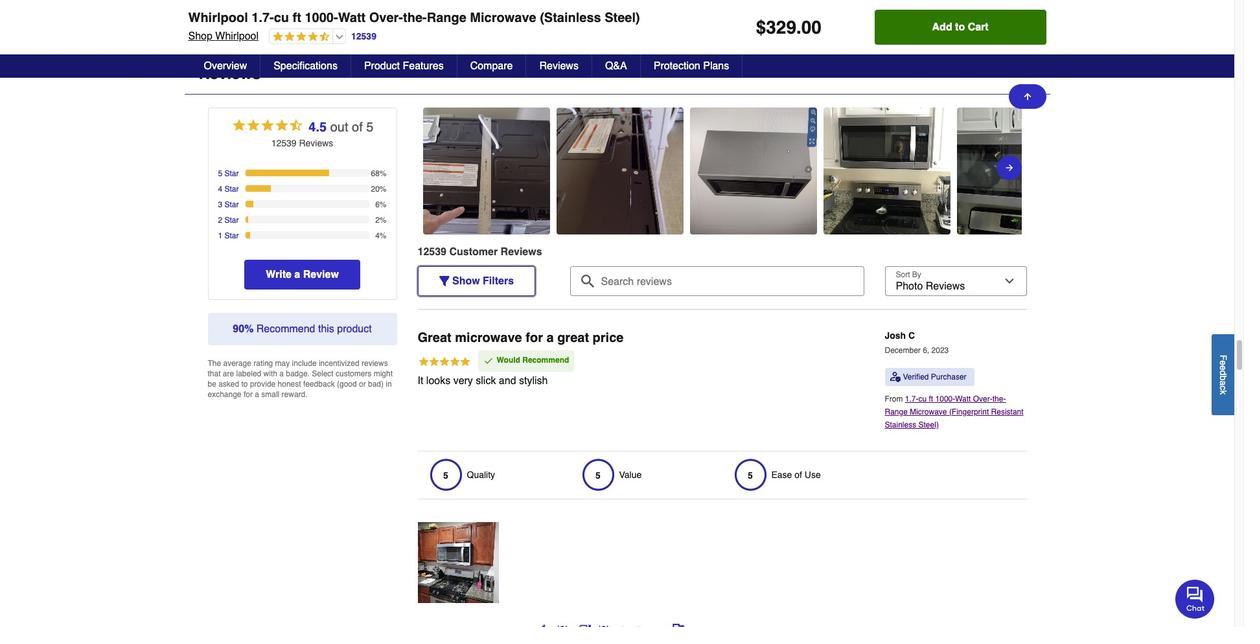 Task type: locate. For each thing, give the bounding box(es) containing it.
0 vertical spatial 1000-
[[305, 10, 338, 25]]

1 horizontal spatial s
[[536, 247, 542, 258]]

1000- down purchaser
[[935, 395, 955, 404]]

chat invite button image
[[1175, 579, 1215, 619]]

0 horizontal spatial for
[[244, 390, 253, 399]]

review for 12539 customer review s
[[501, 247, 536, 258]]

0 vertical spatial of
[[352, 120, 363, 135]]

4
[[218, 185, 222, 194]]

4 uploaded image image from the left
[[823, 165, 950, 178]]

add
[[932, 21, 952, 33]]

recommend up may
[[256, 324, 315, 335]]

.
[[796, 17, 801, 38]]

of right out
[[352, 120, 363, 135]]

star right 1
[[225, 232, 239, 241]]

1.7-
[[252, 10, 274, 25], [905, 395, 918, 404]]

cu
[[274, 10, 289, 25], [918, 395, 927, 404]]

steel) inside 1.7-cu ft 1000-watt over-the- range microwave (fingerprint resistant stainless steel)
[[918, 421, 939, 430]]

chevron up image
[[1023, 68, 1036, 81]]

5 left value
[[596, 471, 601, 481]]

0 vertical spatial watt
[[338, 10, 366, 25]]

1 vertical spatial s
[[536, 247, 542, 258]]

ft down verified purchaser on the right
[[929, 395, 933, 404]]

4.5 stars image left "4.5"
[[231, 118, 304, 137]]

reviews down (stainless
[[539, 60, 579, 72]]

star right 3
[[225, 201, 239, 210]]

over- inside 1.7-cu ft 1000-watt over-the- range microwave (fingerprint resistant stainless steel)
[[973, 395, 993, 404]]

microwave up stainless
[[910, 408, 947, 417]]

1000- inside 1.7-cu ft 1000-watt over-the- range microwave (fingerprint resistant stainless steel)
[[935, 395, 955, 404]]

(fingerprint
[[949, 408, 989, 417]]

this
[[318, 324, 334, 335]]

4 star from the top
[[225, 216, 239, 225]]

a right write
[[294, 269, 300, 281]]

5 left ease
[[748, 471, 753, 481]]

arrow up image
[[1022, 91, 1033, 102]]

2 horizontal spatial 12539
[[418, 247, 446, 258]]

5 right out
[[366, 120, 374, 135]]

1 horizontal spatial cu
[[918, 395, 927, 404]]

verified
[[903, 373, 929, 382]]

to down the labeled
[[241, 380, 248, 389]]

write a review button
[[244, 260, 360, 290]]

for up would recommend
[[526, 331, 543, 346]]

0 horizontal spatial steel)
[[605, 10, 640, 25]]

cu up the 'specifications'
[[274, 10, 289, 25]]

20%
[[371, 185, 386, 194]]

thumb down image
[[578, 624, 591, 627]]

0 horizontal spatial ft
[[293, 10, 301, 25]]

2
[[218, 216, 222, 225]]

e up d
[[1218, 360, 1229, 365]]

0 vertical spatial steel)
[[605, 10, 640, 25]]

microwave inside 1.7-cu ft 1000-watt over-the- range microwave (fingerprint resistant stainless steel)
[[910, 408, 947, 417]]

the- inside 1.7-cu ft 1000-watt over-the- range microwave (fingerprint resistant stainless steel)
[[993, 395, 1006, 404]]

5 star from the top
[[225, 232, 239, 241]]

it
[[418, 375, 423, 387]]

0 vertical spatial the-
[[403, 10, 427, 25]]

0 horizontal spatial cu
[[274, 10, 289, 25]]

would
[[497, 356, 520, 365]]

star right 2
[[225, 216, 239, 225]]

12539 for 12539 customer review s
[[418, 247, 446, 258]]

recommend up stylish
[[522, 356, 569, 365]]

ft
[[293, 10, 301, 25], [929, 395, 933, 404]]

the- up resistant
[[993, 395, 1006, 404]]

range
[[427, 10, 466, 25], [885, 408, 908, 417]]

q&a
[[605, 60, 627, 72]]

exchange
[[208, 390, 241, 399]]

1 e from the top
[[1218, 360, 1229, 365]]

star up 4 star
[[225, 169, 239, 178]]

for down provide at the bottom
[[244, 390, 253, 399]]

0 vertical spatial review
[[299, 138, 329, 149]]

e up b
[[1218, 365, 1229, 370]]

1 vertical spatial watt
[[955, 395, 971, 404]]

0 horizontal spatial over-
[[369, 10, 403, 25]]

1 horizontal spatial watt
[[955, 395, 971, 404]]

1 horizontal spatial microwave
[[910, 408, 947, 417]]

4.5
[[309, 120, 327, 135]]

1 horizontal spatial 1000-
[[935, 395, 955, 404]]

1 vertical spatial review
[[501, 247, 536, 258]]

1 horizontal spatial over-
[[973, 395, 993, 404]]

to inside button
[[955, 21, 965, 33]]

a up k
[[1218, 380, 1229, 385]]

1 horizontal spatial of
[[795, 470, 802, 480]]

protection
[[654, 60, 700, 72]]

whirlpool up overview button
[[215, 30, 259, 42]]

whirlpool 1.7-cu ft 1000-watt over-the-range microwave (stainless steel)
[[188, 10, 640, 25]]

0 horizontal spatial to
[[241, 380, 248, 389]]

watt inside 1.7-cu ft 1000-watt over-the- range microwave (fingerprint resistant stainless steel)
[[955, 395, 971, 404]]

1 horizontal spatial range
[[885, 408, 908, 417]]

5 star
[[218, 169, 239, 178]]

filter image
[[439, 276, 449, 287]]

that
[[208, 370, 221, 379]]

star for 3 star
[[225, 201, 239, 210]]

0 horizontal spatial the-
[[403, 10, 427, 25]]

checkmark image
[[483, 355, 493, 366]]

purchaser
[[931, 373, 966, 382]]

0 horizontal spatial 12539
[[271, 138, 296, 149]]

1 vertical spatial cu
[[918, 395, 927, 404]]

1 vertical spatial for
[[244, 390, 253, 399]]

1 horizontal spatial reviews
[[539, 60, 579, 72]]

of
[[352, 120, 363, 135], [795, 470, 802, 480]]

thumb up image
[[537, 624, 550, 627]]

5 for value
[[596, 471, 601, 481]]

star
[[225, 169, 239, 178], [225, 185, 239, 194], [225, 201, 239, 210], [225, 216, 239, 225], [225, 232, 239, 241]]

show filters
[[452, 276, 514, 287]]

compare button
[[457, 54, 526, 78]]

flag image
[[672, 624, 685, 627]]

range up features at the top of the page
[[427, 10, 466, 25]]

microwave up compare button
[[470, 10, 536, 25]]

0 vertical spatial 4.5 stars image
[[270, 31, 330, 43]]

cu down verified
[[918, 395, 927, 404]]

1 horizontal spatial to
[[955, 21, 965, 33]]

ease
[[771, 470, 792, 480]]

might
[[374, 370, 393, 379]]

1.7- down verified
[[905, 395, 918, 404]]

steel)
[[605, 10, 640, 25], [918, 421, 939, 430]]

star right 4
[[225, 185, 239, 194]]

for
[[526, 331, 543, 346], [244, 390, 253, 399]]

0 vertical spatial s
[[329, 138, 333, 149]]

the-
[[403, 10, 427, 25], [993, 395, 1006, 404]]

overview
[[204, 60, 247, 72]]

review for write a review
[[303, 269, 339, 281]]

0 horizontal spatial microwave
[[470, 10, 536, 25]]

1 vertical spatial range
[[885, 408, 908, 417]]

4 star
[[218, 185, 239, 194]]

1 vertical spatial 12539
[[271, 138, 296, 149]]

1 horizontal spatial the-
[[993, 395, 1006, 404]]

very
[[453, 375, 473, 387]]

quality
[[467, 470, 495, 480]]

%
[[244, 324, 254, 335]]

of left use
[[795, 470, 802, 480]]

1.7- inside 1.7-cu ft 1000-watt over-the- range microwave (fingerprint resistant stainless steel)
[[905, 395, 918, 404]]

4.5 stars image
[[270, 31, 330, 43], [231, 118, 304, 137]]

december
[[885, 346, 921, 355]]

0 vertical spatial 12539
[[351, 31, 376, 41]]

2 star from the top
[[225, 185, 239, 194]]

1 vertical spatial to
[[241, 380, 248, 389]]

12539 inside the '4.5 out of 5 12539 review s'
[[271, 138, 296, 149]]

1000- up "specifications" button
[[305, 10, 338, 25]]

3 star from the top
[[225, 201, 239, 210]]

rating
[[253, 359, 273, 368]]

review inside write a review button
[[303, 269, 339, 281]]

to
[[955, 21, 965, 33], [241, 380, 248, 389]]

1 vertical spatial over-
[[973, 395, 993, 404]]

whirlpool
[[188, 10, 248, 25], [215, 30, 259, 42]]

2 e from the top
[[1218, 365, 1229, 370]]

over- up product
[[369, 10, 403, 25]]

1 vertical spatial steel)
[[918, 421, 939, 430]]

uploaded image image
[[423, 165, 550, 178], [556, 165, 683, 178], [690, 165, 817, 178], [823, 165, 950, 178], [957, 165, 1084, 178]]

0 horizontal spatial of
[[352, 120, 363, 135]]

review inside the '4.5 out of 5 12539 review s'
[[299, 138, 329, 149]]

ft up the 'specifications'
[[293, 10, 301, 25]]

may
[[275, 359, 290, 368]]

2023
[[931, 346, 949, 355]]

c
[[908, 331, 915, 341]]

1 uploaded image image from the left
[[423, 165, 550, 178]]

review right write
[[303, 269, 339, 281]]

review
[[299, 138, 329, 149], [501, 247, 536, 258], [303, 269, 339, 281]]

0 vertical spatial recommend
[[256, 324, 315, 335]]

1 vertical spatial the-
[[993, 395, 1006, 404]]

1 vertical spatial microwave
[[910, 408, 947, 417]]

add to cart button
[[875, 10, 1046, 45]]

a
[[294, 269, 300, 281], [547, 331, 554, 346], [279, 370, 284, 379], [1218, 380, 1229, 385], [255, 390, 259, 399]]

f
[[1218, 355, 1229, 360]]

1 horizontal spatial 1.7-
[[905, 395, 918, 404]]

5 inside the '4.5 out of 5 12539 review s'
[[366, 120, 374, 135]]

2 vertical spatial 12539
[[418, 247, 446, 258]]

1 vertical spatial 1000-
[[935, 395, 955, 404]]

5 for ease of use
[[748, 471, 753, 481]]

cell
[[936, 0, 1043, 7]]

cu inside 1.7-cu ft 1000-watt over-the- range microwave (fingerprint resistant stainless steel)
[[918, 395, 927, 404]]

reviews button
[[184, 54, 1050, 95], [526, 54, 592, 78]]

it looks very slick and stylish
[[418, 375, 548, 387]]

1 horizontal spatial steel)
[[918, 421, 939, 430]]

star for 2 star
[[225, 216, 239, 225]]

steel) up "q&a" button
[[605, 10, 640, 25]]

e
[[1218, 360, 1229, 365], [1218, 365, 1229, 370]]

write
[[266, 269, 292, 281]]

product features
[[364, 60, 444, 72]]

1000-
[[305, 10, 338, 25], [935, 395, 955, 404]]

review up filters
[[501, 247, 536, 258]]

the- up features at the top of the page
[[403, 10, 427, 25]]

4.5 stars image up the 'specifications'
[[270, 31, 330, 43]]

0 vertical spatial to
[[955, 21, 965, 33]]

steel) right stainless
[[918, 421, 939, 430]]

f e e d b a c k button
[[1212, 334, 1234, 415]]

1 horizontal spatial for
[[526, 331, 543, 346]]

2 vertical spatial review
[[303, 269, 339, 281]]

0 horizontal spatial 1.7-
[[252, 10, 274, 25]]

0 horizontal spatial s
[[329, 138, 333, 149]]

reviews
[[362, 359, 388, 368]]

1 star from the top
[[225, 169, 239, 178]]

1 vertical spatial recommend
[[522, 356, 569, 365]]

1 vertical spatial ft
[[929, 395, 933, 404]]

5 up 4
[[218, 169, 222, 178]]

reviews down shop whirlpool
[[199, 65, 261, 83]]

1 vertical spatial of
[[795, 470, 802, 480]]

watt up (fingerprint
[[955, 395, 971, 404]]

1.7- up shop whirlpool
[[252, 10, 274, 25]]

over- up (fingerprint
[[973, 395, 993, 404]]

to right add
[[955, 21, 965, 33]]

0 vertical spatial for
[[526, 331, 543, 346]]

whirlpool up shop whirlpool
[[188, 10, 248, 25]]

over-
[[369, 10, 403, 25], [973, 395, 993, 404]]

specifications button
[[261, 54, 351, 78]]

from
[[885, 395, 905, 404]]

use
[[805, 470, 821, 480]]

5 uploaded image image from the left
[[957, 165, 1084, 178]]

90
[[233, 324, 244, 335]]

small
[[261, 390, 279, 399]]

1
[[218, 232, 222, 241]]

value
[[619, 470, 642, 480]]

range down from
[[885, 408, 908, 417]]

5 left quality
[[443, 471, 448, 481]]

0 horizontal spatial recommend
[[256, 324, 315, 335]]

watt up product
[[338, 10, 366, 25]]

1 horizontal spatial 12539
[[351, 31, 376, 41]]

review down "4.5"
[[299, 138, 329, 149]]

recommend
[[256, 324, 315, 335], [522, 356, 569, 365]]

great
[[418, 331, 451, 346]]

0 horizontal spatial range
[[427, 10, 466, 25]]

0 vertical spatial over-
[[369, 10, 403, 25]]

reviews
[[539, 60, 579, 72], [199, 65, 261, 83]]

1 vertical spatial 1.7-
[[905, 395, 918, 404]]

of inside the '4.5 out of 5 12539 review s'
[[352, 120, 363, 135]]

1 horizontal spatial ft
[[929, 395, 933, 404]]



Task type: vqa. For each thing, say whether or not it's contained in the screenshot.
the F e e d b a c k BUTTON
yes



Task type: describe. For each thing, give the bounding box(es) containing it.
or
[[359, 380, 366, 389]]

(stainless
[[540, 10, 601, 25]]

provide
[[250, 380, 276, 389]]

resistant
[[991, 408, 1023, 417]]

verified purchaser icon image
[[890, 372, 900, 383]]

5 for quality
[[443, 471, 448, 481]]

shop
[[188, 30, 212, 42]]

show filters button
[[418, 267, 535, 296]]

customer
[[449, 247, 498, 258]]

honest
[[278, 380, 301, 389]]

a inside button
[[294, 269, 300, 281]]

labeled
[[236, 370, 261, 379]]

show
[[452, 276, 480, 287]]

select
[[312, 370, 333, 379]]

1 vertical spatial whirlpool
[[215, 30, 259, 42]]

with
[[263, 370, 277, 379]]

6%
[[375, 201, 386, 210]]

Search reviews text field
[[575, 267, 859, 289]]

00
[[801, 17, 822, 38]]

asked
[[218, 380, 239, 389]]

write a review
[[266, 269, 339, 281]]

a down provide at the bottom
[[255, 390, 259, 399]]

$
[[756, 17, 766, 38]]

would recommend
[[497, 356, 569, 365]]

filters
[[483, 276, 514, 287]]

microwave
[[455, 331, 522, 346]]

f e e d b a c k
[[1218, 355, 1229, 394]]

https://photos us.bazaarvoice.com/photo/2/cghvdg86bg93zxm/3440e1c0 2cba 57f2 a0b4 b43eb3d138ee image
[[418, 523, 499, 604]]

product features button
[[351, 54, 457, 78]]

overview button
[[191, 54, 261, 78]]

2%
[[375, 216, 386, 225]]

in
[[386, 380, 392, 389]]

feedback
[[303, 380, 335, 389]]

0 horizontal spatial 1000-
[[305, 10, 338, 25]]

cart
[[968, 21, 989, 33]]

a down may
[[279, 370, 284, 379]]

12539 customer review s
[[418, 247, 542, 258]]

d
[[1218, 370, 1229, 375]]

5 stars image
[[418, 355, 471, 370]]

0 vertical spatial ft
[[293, 10, 301, 25]]

12539 for 12539
[[351, 31, 376, 41]]

0 vertical spatial range
[[427, 10, 466, 25]]

2 uploaded image image from the left
[[556, 165, 683, 178]]

1 star
[[218, 232, 239, 241]]

star for 4 star
[[225, 185, 239, 194]]

1 horizontal spatial recommend
[[522, 356, 569, 365]]

arrow right image
[[1004, 160, 1014, 176]]

are
[[223, 370, 234, 379]]

incentivized
[[319, 359, 359, 368]]

stainless
[[885, 421, 916, 430]]

protection plans button
[[641, 54, 743, 78]]

josh c december 6, 2023
[[885, 331, 949, 355]]

a inside button
[[1218, 380, 1229, 385]]

slick
[[476, 375, 496, 387]]

range inside 1.7-cu ft 1000-watt over-the- range microwave (fingerprint resistant stainless steel)
[[885, 408, 908, 417]]

a left great
[[547, 331, 554, 346]]

ft inside 1.7-cu ft 1000-watt over-the- range microwave (fingerprint resistant stainless steel)
[[929, 395, 933, 404]]

0 vertical spatial microwave
[[470, 10, 536, 25]]

the
[[208, 359, 221, 368]]

shop whirlpool
[[188, 30, 259, 42]]

reward.
[[282, 390, 308, 399]]

6,
[[923, 346, 929, 355]]

include
[[292, 359, 317, 368]]

add to cart
[[932, 21, 989, 33]]

1.7-cu ft 1000-watt over-the- range microwave (fingerprint resistant stainless steel)
[[885, 395, 1023, 430]]

product
[[364, 60, 400, 72]]

josh
[[885, 331, 906, 341]]

68%
[[371, 169, 386, 178]]

star for 5 star
[[225, 169, 239, 178]]

b
[[1218, 375, 1229, 380]]

0 horizontal spatial reviews
[[199, 65, 261, 83]]

product
[[337, 324, 372, 335]]

great microwave for a great price
[[418, 331, 624, 346]]

2 star
[[218, 216, 239, 225]]

4%
[[375, 232, 386, 241]]

looks
[[426, 375, 450, 387]]

k
[[1218, 390, 1229, 394]]

great
[[557, 331, 589, 346]]

verified purchaser
[[903, 373, 966, 382]]

for inside the average rating may include incentivized reviews that are labeled with a badge. select customers might be asked to provide honest feedback (good or bad) in exchange for a small reward.
[[244, 390, 253, 399]]

c
[[1218, 385, 1229, 390]]

1 vertical spatial 4.5 stars image
[[231, 118, 304, 137]]

(good
[[337, 380, 357, 389]]

s inside the '4.5 out of 5 12539 review s'
[[329, 138, 333, 149]]

specifications
[[274, 60, 338, 72]]

0 vertical spatial 1.7-
[[252, 10, 274, 25]]

plans
[[703, 60, 729, 72]]

3 uploaded image image from the left
[[690, 165, 817, 178]]

bad)
[[368, 380, 384, 389]]

features
[[403, 60, 444, 72]]

to inside the average rating may include incentivized reviews that are labeled with a badge. select customers might be asked to provide honest feedback (good or bad) in exchange for a small reward.
[[241, 380, 248, 389]]

0 vertical spatial cu
[[274, 10, 289, 25]]

and
[[499, 375, 516, 387]]

3 star
[[218, 201, 239, 210]]

compare
[[470, 60, 513, 72]]

0 vertical spatial whirlpool
[[188, 10, 248, 25]]

4.5 out of 5 12539 review s
[[271, 120, 374, 149]]

0 horizontal spatial watt
[[338, 10, 366, 25]]

be
[[208, 380, 216, 389]]

$ 329 . 00
[[756, 17, 822, 38]]

90 % recommend this product
[[233, 324, 372, 335]]

customers
[[336, 370, 371, 379]]

the average rating may include incentivized reviews that are labeled with a badge. select customers might be asked to provide honest feedback (good or bad) in exchange for a small reward.
[[208, 359, 393, 399]]

protection plans
[[654, 60, 729, 72]]

1.7-cu ft 1000-watt over-the- range microwave (fingerprint resistant stainless steel) link
[[885, 395, 1023, 430]]

star for 1 star
[[225, 232, 239, 241]]



